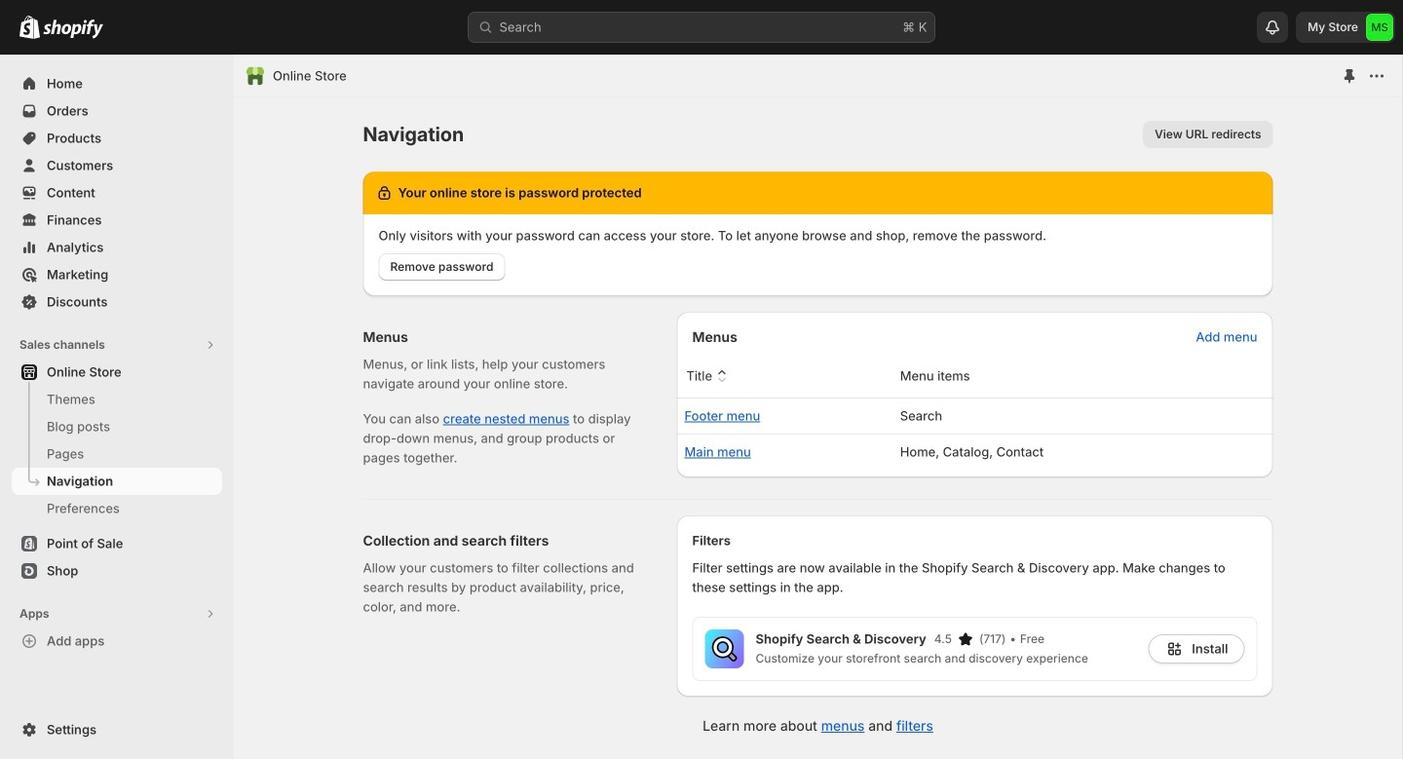 Task type: locate. For each thing, give the bounding box(es) containing it.
my store image
[[1367, 14, 1394, 41]]

shopify image
[[19, 15, 40, 39], [43, 19, 103, 39]]

0 horizontal spatial shopify image
[[19, 15, 40, 39]]

online store image
[[246, 66, 265, 86]]



Task type: vqa. For each thing, say whether or not it's contained in the screenshot.
"dialog"
no



Task type: describe. For each thing, give the bounding box(es) containing it.
1 horizontal spatial shopify image
[[43, 19, 103, 39]]



